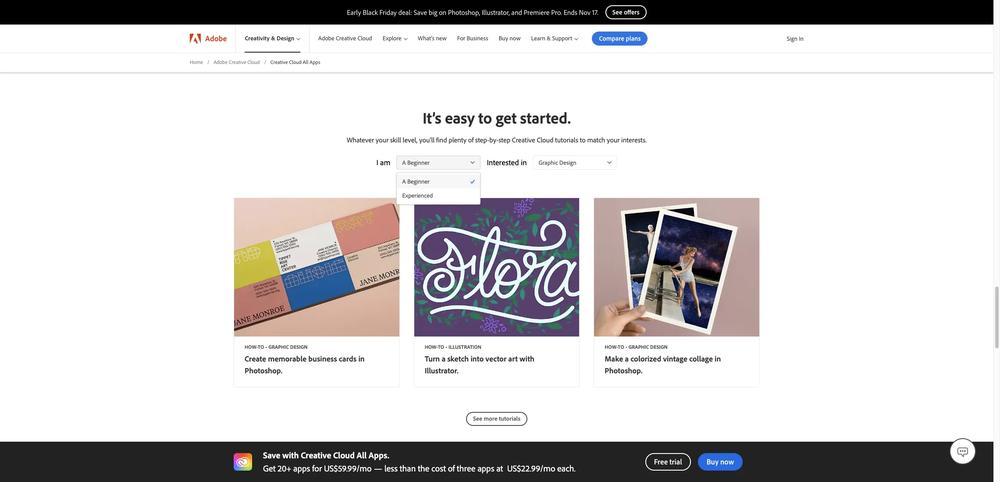 Task type: describe. For each thing, give the bounding box(es) containing it.
substance 3d painter image
[[234, 453, 252, 471]]

for business link
[[452, 25, 494, 53]]

see
[[473, 415, 483, 423]]

cards
[[339, 354, 357, 364]]

0 horizontal spatial adobe creative cloud link
[[214, 59, 260, 66]]

skill
[[390, 135, 401, 144]]

sketch
[[448, 354, 469, 364]]

how- for turn a sketch into vector art with illustrator.
[[425, 344, 438, 350]]

now for bottommost buy now link
[[721, 457, 734, 466]]

match
[[588, 135, 605, 144]]

art
[[509, 354, 518, 364]]

get
[[496, 108, 517, 128]]

new
[[436, 34, 447, 42]]

home link
[[190, 59, 203, 66]]

in inside how-to • graphic design make a colorized vintage collage in photoshop.
[[715, 354, 721, 364]]

cloud inside save with creative cloud all apps. get 20+ apps for us$ 59 . 99 /mo — less than the cost of three apps at us$ 22 . 99 /mo each.
[[333, 450, 355, 461]]

a inside how-to • graphic design make a colorized vintage collage in photoshop.
[[625, 354, 629, 364]]

1 us$ from the left
[[324, 463, 338, 474]]

friday
[[380, 8, 397, 17]]

cost
[[432, 463, 446, 474]]

0 vertical spatial save
[[414, 8, 427, 17]]

a beginner button
[[397, 156, 481, 170]]

vector
[[486, 354, 507, 364]]

us$22.99 per month per license element
[[507, 463, 556, 474]]

0 horizontal spatial buy now
[[499, 34, 521, 42]]

photoshop,
[[448, 8, 480, 17]]

2 your from the left
[[607, 135, 620, 144]]

interested
[[487, 158, 519, 168]]

a for a beginner list box
[[402, 178, 406, 185]]

the
[[418, 463, 430, 474]]

step-
[[475, 135, 490, 144]]

sign
[[787, 35, 798, 43]]

a beginner for a beginner dropdown button
[[402, 159, 430, 167]]

0 vertical spatial all
[[303, 59, 308, 65]]

more
[[484, 415, 498, 423]]

in
[[799, 35, 804, 43]]

design inside how-to • graphic design make a colorized vintage collage in photoshop.
[[651, 344, 668, 350]]

save inside save with creative cloud all apps. get 20+ apps for us$ 59 . 99 /mo — less than the cost of three apps at us$ 22 . 99 /mo each.
[[263, 450, 281, 461]]

collage
[[690, 354, 713, 364]]

1 horizontal spatial in
[[521, 158, 527, 168]]

in inside how-to • graphic design create memorable business cards in photoshop.
[[359, 354, 365, 364]]

explore button
[[378, 25, 413, 53]]

interested in
[[487, 158, 527, 168]]

graphic design
[[539, 159, 577, 167]]

experienced
[[402, 192, 433, 200]]

17.
[[593, 8, 599, 17]]

0 vertical spatial buy now link
[[494, 25, 526, 53]]

graphic for make a colorized vintage collage in photoshop.
[[629, 344, 649, 350]]

turn
[[425, 354, 440, 364]]

a beginner list box
[[397, 174, 481, 203]]

a for a beginner dropdown button
[[402, 159, 406, 167]]

for
[[312, 463, 322, 474]]

started.
[[520, 108, 571, 128]]

trial
[[670, 457, 682, 466]]

all inside save with creative cloud all apps. get 20+ apps for us$ 59 . 99 /mo — less than the cost of three apps at us$ 22 . 99 /mo each.
[[357, 450, 367, 461]]

see more tutorials link
[[466, 412, 528, 426]]

photoshop. inside how-to • graphic design create memorable business cards in photoshop.
[[245, 366, 283, 376]]

1 horizontal spatial buy now
[[707, 457, 734, 466]]

business
[[467, 34, 488, 42]]

plenty
[[449, 135, 467, 144]]

less
[[385, 463, 398, 474]]

• for sketch
[[446, 344, 448, 350]]

create
[[245, 354, 266, 364]]

of inside save with creative cloud all apps. get 20+ apps for us$ 59 . 99 /mo — less than the cost of three apps at us$ 22 . 99 /mo each.
[[448, 463, 455, 474]]

to for turn a sketch into vector art with illustrator.
[[438, 344, 444, 350]]

illustration
[[449, 344, 482, 350]]

creative down early
[[336, 34, 356, 42]]

early
[[347, 8, 361, 17]]

save with creative cloud all apps. get 20+ apps for us$ 59 . 99 /mo — less than the cost of three apps at us$ 22 . 99 /mo each.
[[263, 450, 576, 474]]

three
[[457, 463, 476, 474]]

now for the top buy now link
[[510, 34, 521, 42]]

with inside how-to • illustration turn a sketch into vector art with illustrator.
[[520, 354, 535, 364]]

i
[[377, 158, 378, 168]]

nov
[[579, 8, 591, 17]]

black
[[363, 8, 378, 17]]

get
[[263, 463, 276, 474]]

cloud down started.
[[537, 135, 554, 144]]

learn & support
[[531, 34, 572, 42]]

you'll
[[419, 135, 435, 144]]

it's
[[423, 108, 442, 128]]

22
[[521, 463, 530, 474]]

learn & support button
[[526, 25, 584, 53]]

pro.
[[551, 8, 562, 17]]

20+
[[278, 463, 291, 474]]

memorable
[[268, 354, 307, 364]]

cloud down creativity
[[248, 59, 260, 65]]

1 apps from the left
[[293, 463, 310, 474]]

illustrator,
[[482, 8, 510, 17]]

0 vertical spatial buy
[[499, 34, 508, 42]]

—
[[374, 463, 383, 474]]

with inside save with creative cloud all apps. get 20+ apps for us$ 59 . 99 /mo — less than the cost of three apps at us$ 22 . 99 /mo each.
[[283, 450, 299, 461]]

illustrator.
[[425, 366, 459, 376]]

2 apps from the left
[[478, 463, 495, 474]]

1 99 from the left
[[348, 463, 357, 474]]

free trial
[[654, 457, 682, 466]]

whatever
[[347, 135, 374, 144]]

sign in
[[787, 35, 804, 43]]

premiere
[[524, 8, 550, 17]]

for business
[[457, 34, 488, 42]]

each.
[[558, 463, 576, 474]]

& for learn
[[547, 34, 551, 42]]

explore
[[383, 34, 402, 42]]



Task type: vqa. For each thing, say whether or not it's contained in the screenshot.
a in the How-to • Graphic Design Make a colorized vintage collage in Photoshop.
yes



Task type: locate. For each thing, give the bounding box(es) containing it.
1 horizontal spatial 99
[[531, 463, 541, 474]]

beginner for a beginner dropdown button
[[407, 159, 430, 167]]

now
[[510, 34, 521, 42], [721, 457, 734, 466]]

big
[[429, 8, 438, 17]]

on
[[439, 8, 447, 17]]

to up make
[[618, 344, 625, 350]]

creative right step
[[512, 135, 535, 144]]

0 horizontal spatial adobe creative cloud
[[214, 59, 260, 65]]

whatever your skill level, you'll find plenty of step-by-step creative cloud tutorials to match your interests.
[[347, 135, 647, 144]]

2 a from the left
[[625, 354, 629, 364]]

cloud left apps
[[289, 59, 302, 65]]

adobe right home
[[214, 59, 228, 65]]

/mo left each.
[[541, 463, 556, 474]]

graphic right interested in
[[539, 159, 558, 167]]

apps left at
[[478, 463, 495, 474]]

see more tutorials
[[473, 415, 521, 423]]

to inside how-to • graphic design make a colorized vintage collage in photoshop.
[[618, 344, 625, 350]]

1 how- from the left
[[245, 344, 258, 350]]

0 vertical spatial a
[[402, 159, 406, 167]]

0 horizontal spatial buy
[[499, 34, 508, 42]]

graphic for create memorable business cards in photoshop.
[[269, 344, 289, 350]]

how-to • graphic design make a colorized vintage collage in photoshop.
[[605, 344, 721, 376]]

1 horizontal spatial photoshop.
[[605, 366, 643, 376]]

a right make
[[625, 354, 629, 364]]

.
[[346, 463, 348, 474], [530, 463, 531, 474]]

with right "art"
[[520, 354, 535, 364]]

1 vertical spatial adobe creative cloud
[[214, 59, 260, 65]]

0 vertical spatial with
[[520, 354, 535, 364]]

& right learn
[[547, 34, 551, 42]]

how- inside how-to • illustration turn a sketch into vector art with illustrator.
[[425, 344, 438, 350]]

0 vertical spatial adobe creative cloud link
[[310, 25, 378, 53]]

1 horizontal spatial /mo
[[541, 463, 556, 474]]

creative down creativity & design popup button
[[271, 59, 288, 65]]

2 horizontal spatial graphic
[[629, 344, 649, 350]]

1 vertical spatial now
[[721, 457, 734, 466]]

1 your from the left
[[376, 135, 389, 144]]

2 a from the top
[[402, 178, 406, 185]]

your right match
[[607, 135, 620, 144]]

1 horizontal spatial save
[[414, 8, 427, 17]]

1 horizontal spatial us$
[[507, 463, 521, 474]]

ends
[[564, 8, 578, 17]]

what's new
[[418, 34, 447, 42]]

0 horizontal spatial of
[[448, 463, 455, 474]]

a beginner for a beginner list box
[[402, 178, 430, 185]]

photoshop. down make
[[605, 366, 643, 376]]

0 horizontal spatial all
[[303, 59, 308, 65]]

adobe creative cloud down early
[[318, 34, 372, 42]]

a inside how-to • illustration turn a sketch into vector art with illustrator.
[[442, 354, 446, 364]]

0 vertical spatial a beginner
[[402, 159, 430, 167]]

0 horizontal spatial us$
[[324, 463, 338, 474]]

1 horizontal spatial adobe creative cloud link
[[310, 25, 378, 53]]

to for make a colorized vintage collage in photoshop.
[[618, 344, 625, 350]]

make
[[605, 354, 623, 364]]

a beginner inside list box
[[402, 178, 430, 185]]

what's
[[418, 34, 435, 42]]

1 horizontal spatial &
[[547, 34, 551, 42]]

1 a beginner from the top
[[402, 159, 430, 167]]

cloud up 59
[[333, 450, 355, 461]]

in right interested
[[521, 158, 527, 168]]

creativity & design button
[[236, 25, 309, 53]]

interests.
[[622, 135, 647, 144]]

photoshop. inside how-to • graphic design make a colorized vintage collage in photoshop.
[[605, 366, 643, 376]]

to
[[479, 108, 492, 128], [580, 135, 586, 144], [258, 344, 264, 350], [438, 344, 444, 350], [618, 344, 625, 350]]

your left skill
[[376, 135, 389, 144]]

graphic design button
[[533, 156, 617, 170]]

1 vertical spatial buy now
[[707, 457, 734, 466]]

of left step-
[[468, 135, 474, 144]]

a right am
[[402, 159, 406, 167]]

how- inside how-to • graphic design make a colorized vintage collage in photoshop.
[[605, 344, 618, 350]]

2 horizontal spatial how-
[[605, 344, 618, 350]]

0 vertical spatial adobe creative cloud
[[318, 34, 372, 42]]

all left apps
[[303, 59, 308, 65]]

0 horizontal spatial your
[[376, 135, 389, 144]]

adobe creative cloud link down early
[[310, 25, 378, 53]]

1 vertical spatial buy now link
[[698, 454, 743, 471]]

it's easy to get started.
[[423, 108, 571, 128]]

0 horizontal spatial save
[[263, 450, 281, 461]]

1 vertical spatial tutorials
[[499, 415, 521, 423]]

home
[[190, 59, 203, 65]]

how- up turn
[[425, 344, 438, 350]]

1 horizontal spatial with
[[520, 354, 535, 364]]

i am
[[377, 158, 391, 168]]

photoshop. down create
[[245, 366, 283, 376]]

us$
[[324, 463, 338, 474], [507, 463, 521, 474]]

1 horizontal spatial your
[[607, 135, 620, 144]]

how-to • illustration turn a sketch into vector art with illustrator.
[[425, 344, 535, 376]]

beginner inside dropdown button
[[407, 159, 430, 167]]

for
[[457, 34, 466, 42]]

2 99 from the left
[[531, 463, 541, 474]]

2 . from the left
[[530, 463, 531, 474]]

buy right trial
[[707, 457, 719, 466]]

to up create
[[258, 344, 264, 350]]

• inside how-to • graphic design create memorable business cards in photoshop.
[[265, 344, 267, 350]]

1 vertical spatial all
[[357, 450, 367, 461]]

of right the cost
[[448, 463, 455, 474]]

0 horizontal spatial in
[[359, 354, 365, 364]]

0 horizontal spatial with
[[283, 450, 299, 461]]

design inside popup button
[[277, 34, 295, 42]]

your
[[376, 135, 389, 144], [607, 135, 620, 144]]

adobe creative cloud link down creativity
[[214, 59, 260, 66]]

1 horizontal spatial graphic
[[539, 159, 558, 167]]

graphic
[[539, 159, 558, 167], [269, 344, 289, 350], [629, 344, 649, 350]]

1 horizontal spatial .
[[530, 463, 531, 474]]

apps left for
[[293, 463, 310, 474]]

cloud down black
[[358, 34, 372, 42]]

tutorials up graphic design popup button
[[555, 135, 579, 144]]

beginner for a beginner list box
[[407, 178, 430, 185]]

tutorials right more
[[499, 415, 521, 423]]

creative cloud all apps
[[271, 59, 320, 65]]

easy
[[445, 108, 475, 128]]

us$59.99 per month per license element
[[324, 463, 372, 474]]

creativity
[[245, 34, 270, 42]]

• for memorable
[[265, 344, 267, 350]]

1 • from the left
[[265, 344, 267, 350]]

2 • from the left
[[446, 344, 448, 350]]

0 horizontal spatial .
[[346, 463, 348, 474]]

design inside how-to • graphic design create memorable business cards in photoshop.
[[290, 344, 308, 350]]

of
[[468, 135, 474, 144], [448, 463, 455, 474]]

graphic inside how-to • graphic design create memorable business cards in photoshop.
[[269, 344, 289, 350]]

beginner
[[407, 159, 430, 167], [407, 178, 430, 185]]

to left get
[[479, 108, 492, 128]]

0 vertical spatial now
[[510, 34, 521, 42]]

1 horizontal spatial •
[[446, 344, 448, 350]]

early black friday deal: save big on photoshop, illustrator, and premiere pro. ends nov 17.
[[347, 8, 599, 17]]

1 horizontal spatial buy now link
[[698, 454, 743, 471]]

beginner down level,
[[407, 159, 430, 167]]

and
[[512, 8, 522, 17]]

all
[[303, 59, 308, 65], [357, 450, 367, 461]]

creative inside save with creative cloud all apps. get 20+ apps for us$ 59 . 99 /mo — less than the cost of three apps at us$ 22 . 99 /mo each.
[[301, 450, 331, 461]]

level,
[[403, 135, 418, 144]]

. right at
[[530, 463, 531, 474]]

1 horizontal spatial adobe creative cloud
[[318, 34, 372, 42]]

with up 20+
[[283, 450, 299, 461]]

2 beginner from the top
[[407, 178, 430, 185]]

0 horizontal spatial how-
[[245, 344, 258, 350]]

1 horizontal spatial how-
[[425, 344, 438, 350]]

/mo left —
[[357, 463, 372, 474]]

99 right 22 at the right of the page
[[531, 463, 541, 474]]

99 right 59
[[348, 463, 357, 474]]

us$ right at
[[507, 463, 521, 474]]

am
[[380, 158, 391, 168]]

learn
[[531, 34, 546, 42]]

2 us$ from the left
[[507, 463, 521, 474]]

a up experienced
[[402, 178, 406, 185]]

2 & from the left
[[547, 34, 551, 42]]

adobe left creativity
[[205, 33, 227, 43]]

creativity & design
[[245, 34, 295, 42]]

• for a
[[626, 344, 628, 350]]

1 horizontal spatial of
[[468, 135, 474, 144]]

0 horizontal spatial buy now link
[[494, 25, 526, 53]]

3 • from the left
[[626, 344, 628, 350]]

save left big
[[414, 8, 427, 17]]

a
[[402, 159, 406, 167], [402, 178, 406, 185]]

beginner up experienced
[[407, 178, 430, 185]]

2 a beginner from the top
[[402, 178, 430, 185]]

tutorials
[[555, 135, 579, 144], [499, 415, 521, 423]]

graphic inside how-to • graphic design make a colorized vintage collage in photoshop.
[[629, 344, 649, 350]]

1 horizontal spatial buy
[[707, 457, 719, 466]]

how- inside how-to • graphic design create memorable business cards in photoshop.
[[245, 344, 258, 350]]

0 vertical spatial beginner
[[407, 159, 430, 167]]

1 beginner from the top
[[407, 159, 430, 167]]

save up get
[[263, 450, 281, 461]]

1 photoshop. from the left
[[245, 366, 283, 376]]

creative up for
[[301, 450, 331, 461]]

2 how- from the left
[[425, 344, 438, 350]]

than
[[400, 463, 416, 474]]

a beginner up experienced
[[402, 178, 430, 185]]

2 photoshop. from the left
[[605, 366, 643, 376]]

0 horizontal spatial a
[[442, 354, 446, 364]]

a inside a beginner dropdown button
[[402, 159, 406, 167]]

creative down creativity
[[229, 59, 246, 65]]

adobe creative cloud
[[318, 34, 372, 42], [214, 59, 260, 65]]

1 /mo from the left
[[357, 463, 372, 474]]

a
[[442, 354, 446, 364], [625, 354, 629, 364]]

0 horizontal spatial photoshop.
[[245, 366, 283, 376]]

1 vertical spatial of
[[448, 463, 455, 474]]

graphic up colorized
[[629, 344, 649, 350]]

buy
[[499, 34, 508, 42], [707, 457, 719, 466]]

& right creativity
[[271, 34, 275, 42]]

1 vertical spatial beginner
[[407, 178, 430, 185]]

0 horizontal spatial graphic
[[269, 344, 289, 350]]

how- up create
[[245, 344, 258, 350]]

a right turn
[[442, 354, 446, 364]]

. right for
[[346, 463, 348, 474]]

• inside how-to • illustration turn a sketch into vector art with illustrator.
[[446, 344, 448, 350]]

0 vertical spatial buy now
[[499, 34, 521, 42]]

3 how- from the left
[[605, 344, 618, 350]]

a inside a beginner list box
[[402, 178, 406, 185]]

buy right business
[[499, 34, 508, 42]]

2 horizontal spatial •
[[626, 344, 628, 350]]

how-
[[245, 344, 258, 350], [425, 344, 438, 350], [605, 344, 618, 350]]

to inside how-to • illustration turn a sketch into vector art with illustrator.
[[438, 344, 444, 350]]

in right cards
[[359, 354, 365, 364]]

business
[[309, 354, 337, 364]]

how- up make
[[605, 344, 618, 350]]

1 vertical spatial adobe creative cloud link
[[214, 59, 260, 66]]

how- for create memorable business cards in photoshop.
[[245, 344, 258, 350]]

to inside how-to • graphic design create memorable business cards in photoshop.
[[258, 344, 264, 350]]

1 vertical spatial save
[[263, 450, 281, 461]]

0 vertical spatial tutorials
[[555, 135, 579, 144]]

1 vertical spatial with
[[283, 450, 299, 461]]

in right collage
[[715, 354, 721, 364]]

support
[[553, 34, 572, 42]]

to up turn
[[438, 344, 444, 350]]

cloud
[[358, 34, 372, 42], [248, 59, 260, 65], [289, 59, 302, 65], [537, 135, 554, 144], [333, 450, 355, 461]]

adobe up apps
[[318, 34, 335, 42]]

graphic inside popup button
[[539, 159, 558, 167]]

0 horizontal spatial tutorials
[[499, 415, 521, 423]]

apps.
[[369, 450, 389, 461]]

1 vertical spatial a beginner
[[402, 178, 430, 185]]

1 a from the top
[[402, 159, 406, 167]]

all left apps.
[[357, 450, 367, 461]]

adobe creative cloud down creativity
[[214, 59, 260, 65]]

a beginner inside dropdown button
[[402, 159, 430, 167]]

how- for make a colorized vintage collage in photoshop.
[[605, 344, 618, 350]]

&
[[271, 34, 275, 42], [547, 34, 551, 42]]

free trial link
[[646, 454, 691, 471]]

colorized
[[631, 354, 662, 364]]

/mo
[[357, 463, 372, 474], [541, 463, 556, 474]]

find
[[436, 135, 447, 144]]

& for creativity
[[271, 34, 275, 42]]

step
[[499, 135, 511, 144]]

free
[[654, 457, 668, 466]]

0 horizontal spatial •
[[265, 344, 267, 350]]

2 horizontal spatial in
[[715, 354, 721, 364]]

1 a from the left
[[442, 354, 446, 364]]

a beginner down level,
[[402, 159, 430, 167]]

1 & from the left
[[271, 34, 275, 42]]

design inside popup button
[[560, 159, 577, 167]]

1 horizontal spatial apps
[[478, 463, 495, 474]]

1 horizontal spatial now
[[721, 457, 734, 466]]

to left match
[[580, 135, 586, 144]]

at
[[497, 463, 503, 474]]

what's new link
[[413, 25, 452, 53]]

beginner inside list box
[[407, 178, 430, 185]]

adobe link
[[181, 25, 236, 53]]

us$ right for
[[324, 463, 338, 474]]

0 horizontal spatial /mo
[[357, 463, 372, 474]]

1 horizontal spatial a
[[625, 354, 629, 364]]

1 horizontal spatial all
[[357, 450, 367, 461]]

graphic up memorable
[[269, 344, 289, 350]]

0 horizontal spatial apps
[[293, 463, 310, 474]]

buy now
[[499, 34, 521, 42], [707, 457, 734, 466]]

• inside how-to • graphic design make a colorized vintage collage in photoshop.
[[626, 344, 628, 350]]

sign in button
[[786, 31, 806, 46]]

1 . from the left
[[346, 463, 348, 474]]

creative
[[336, 34, 356, 42], [229, 59, 246, 65], [271, 59, 288, 65], [512, 135, 535, 144], [301, 450, 331, 461]]

0 horizontal spatial 99
[[348, 463, 357, 474]]

buy now link
[[494, 25, 526, 53], [698, 454, 743, 471]]

by-
[[490, 135, 499, 144]]

2 /mo from the left
[[541, 463, 556, 474]]

0 vertical spatial of
[[468, 135, 474, 144]]

0 horizontal spatial &
[[271, 34, 275, 42]]

0 horizontal spatial now
[[510, 34, 521, 42]]

adobe inside 'link'
[[205, 33, 227, 43]]

59
[[338, 463, 346, 474]]

1 vertical spatial buy
[[707, 457, 719, 466]]

into
[[471, 354, 484, 364]]

1 vertical spatial a
[[402, 178, 406, 185]]

1 horizontal spatial tutorials
[[555, 135, 579, 144]]

to for create memorable business cards in photoshop.
[[258, 344, 264, 350]]



